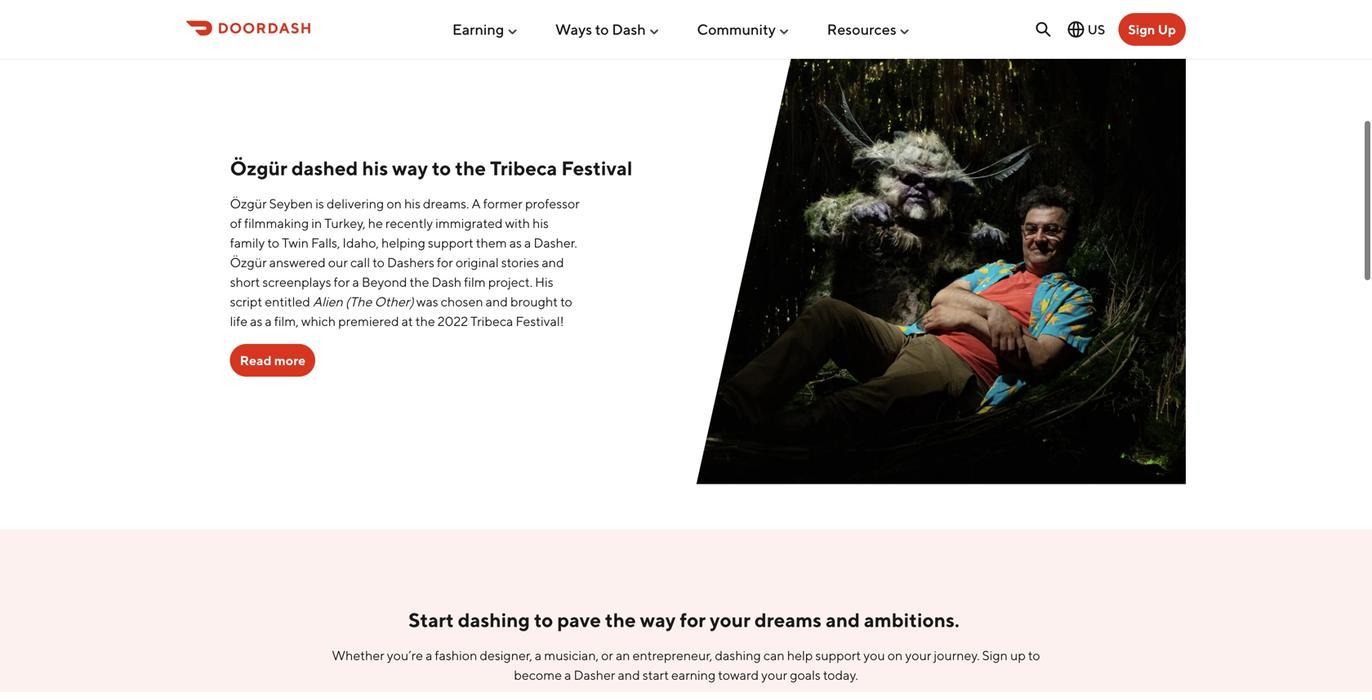Task type: vqa. For each thing, say whether or not it's contained in the screenshot.
toward
yes



Task type: describe. For each thing, give the bounding box(es) containing it.
dreams.
[[423, 196, 469, 211]]

screenplays
[[263, 274, 331, 290]]

twin
[[282, 235, 309, 250]]

3 özgür from the top
[[230, 254, 267, 270]]

brought
[[511, 294, 558, 309]]

us
[[1088, 22, 1106, 37]]

delivering
[[327, 196, 384, 211]]

family
[[230, 235, 265, 250]]

a right you're
[[426, 648, 433, 663]]

to down filmmaking
[[268, 235, 280, 250]]

a down "musician,"
[[565, 667, 572, 683]]

a
[[472, 196, 481, 211]]

immigrated
[[436, 215, 503, 231]]

way
[[392, 156, 428, 180]]

stories
[[502, 254, 540, 270]]

whether you're a fashion designer, a musician, or an entrepreneur, dashing can help support you on your journey. sign up to become a dasher and start earning toward your goals today.
[[332, 648, 1041, 683]]

the inside özgür seyben is delivering on his dreams. a former professor of filmmaking in turkey, he recently immigrated with his family to twin falls, idaho, helping support them as a dasher. özgür answered our call to dashers for original stories and short screenplays for a beyond the dash film project. his script entitled
[[410, 274, 429, 290]]

a up (the at left top
[[353, 274, 359, 290]]

0 vertical spatial tribeca
[[490, 156, 558, 180]]

ways to dash link
[[556, 14, 661, 45]]

2022
[[438, 313, 468, 329]]

help
[[788, 648, 813, 663]]

özgür for özgür dashed his way to the tribeca festival
[[230, 156, 288, 180]]

film,
[[274, 313, 299, 329]]

to right way
[[432, 156, 451, 180]]

0 vertical spatial your
[[710, 608, 751, 632]]

1 horizontal spatial his
[[404, 196, 421, 211]]

he
[[368, 215, 383, 231]]

tribeca inside was chosen and brought to life as a film, which premiered at the 2022 tribeca festival!
[[471, 313, 514, 329]]

script
[[230, 294, 262, 309]]

1 horizontal spatial for
[[437, 254, 453, 270]]

resources
[[828, 21, 897, 38]]

sign inside whether you're a fashion designer, a musician, or an entrepreneur, dashing can help support you on your journey. sign up to become a dasher and start earning toward your goals today.
[[983, 648, 1008, 663]]

özgür seyben is delivering on his dreams. a former professor of filmmaking in turkey, he recently immigrated with his family to twin falls, idaho, helping support them as a dasher. özgür answered our call to dashers for original stories and short screenplays for a beyond the dash film project. his script entitled
[[230, 196, 580, 309]]

and inside özgür seyben is delivering on his dreams. a former professor of filmmaking in turkey, he recently immigrated with his family to twin falls, idaho, helping support them as a dasher. özgür answered our call to dashers for original stories and short screenplays for a beyond the dash film project. his script entitled
[[542, 254, 564, 270]]

earning link
[[453, 14, 519, 45]]

sign inside sign up button
[[1129, 22, 1156, 37]]

dasher
[[574, 667, 616, 683]]

pave
[[558, 608, 601, 632]]

1 horizontal spatial dash
[[612, 21, 646, 38]]

a up stories
[[525, 235, 531, 250]]

community link
[[697, 14, 791, 45]]

ambitions.
[[865, 608, 960, 632]]

chosen
[[441, 294, 483, 309]]

answered
[[269, 254, 326, 270]]

özgür dashed his way to the tribeca festival
[[230, 156, 633, 180]]

which
[[301, 313, 336, 329]]

festival
[[562, 156, 633, 180]]

up
[[1011, 648, 1026, 663]]

to inside the ways to dash link
[[596, 21, 609, 38]]

can
[[764, 648, 785, 663]]

to right the call
[[373, 254, 385, 270]]

helping
[[382, 235, 426, 250]]

idaho,
[[343, 235, 379, 250]]

his
[[535, 274, 554, 290]]

0 horizontal spatial dashing
[[458, 608, 530, 632]]

or
[[602, 648, 614, 663]]

recently
[[386, 215, 433, 231]]

as inside was chosen and brought to life as a film, which premiered at the 2022 tribeca festival!
[[250, 313, 263, 329]]

0 horizontal spatial for
[[334, 274, 350, 290]]

support inside whether you're a fashion designer, a musician, or an entrepreneur, dashing can help support you on your journey. sign up to become a dasher and start earning toward your goals today.
[[816, 648, 862, 663]]

sign up
[[1129, 22, 1177, 37]]

earning
[[453, 21, 504, 38]]

dashing inside whether you're a fashion designer, a musician, or an entrepreneur, dashing can help support you on your journey. sign up to become a dasher and start earning toward your goals today.
[[715, 648, 762, 663]]

the inside was chosen and brought to life as a film, which premiered at the 2022 tribeca festival!
[[416, 313, 435, 329]]

film
[[464, 274, 486, 290]]

is
[[316, 196, 324, 211]]

on inside özgür seyben is delivering on his dreams. a former professor of filmmaking in turkey, he recently immigrated with his family to twin falls, idaho, helping support them as a dasher. özgür answered our call to dashers for original stories and short screenplays for a beyond the dash film project. his script entitled
[[387, 196, 402, 211]]

on inside whether you're a fashion designer, a musician, or an entrepreneur, dashing can help support you on your journey. sign up to become a dasher and start earning toward your goals today.
[[888, 648, 903, 663]]

to inside was chosen and brought to life as a film, which premiered at the 2022 tribeca festival!
[[561, 294, 573, 309]]

falls,
[[311, 235, 340, 250]]

project.
[[489, 274, 533, 290]]

in
[[312, 215, 322, 231]]

musician,
[[545, 648, 599, 663]]

more
[[274, 353, 306, 368]]

was chosen and brought to life as a film, which premiered at the 2022 tribeca festival!
[[230, 294, 573, 329]]

professor
[[525, 196, 580, 211]]

other)
[[375, 294, 414, 309]]

and inside was chosen and brought to life as a film, which premiered at the 2022 tribeca festival!
[[486, 294, 508, 309]]

up
[[1159, 22, 1177, 37]]

özgür for özgür seyben is delivering on his dreams. a former professor of filmmaking in turkey, he recently immigrated with his family to twin falls, idaho, helping support them as a dasher. özgür answered our call to dashers for original stories and short screenplays for a beyond the dash film project. his script entitled
[[230, 196, 267, 211]]

today.
[[824, 667, 859, 683]]

beyond
[[362, 274, 407, 290]]

filmmaking
[[244, 215, 309, 231]]

you're
[[387, 648, 423, 663]]

a inside was chosen and brought to life as a film, which premiered at the 2022 tribeca festival!
[[265, 313, 272, 329]]

festival!
[[516, 313, 564, 329]]

short
[[230, 274, 260, 290]]

toward
[[719, 667, 759, 683]]



Task type: locate. For each thing, give the bounding box(es) containing it.
them
[[476, 235, 507, 250]]

1 vertical spatial his
[[404, 196, 421, 211]]

life
[[230, 313, 248, 329]]

and inside whether you're a fashion designer, a musician, or an entrepreneur, dashing can help support you on your journey. sign up to become a dasher and start earning toward your goals today.
[[618, 667, 640, 683]]

özgür down family
[[230, 254, 267, 270]]

alien
[[313, 294, 343, 309]]

tribeca down chosen
[[471, 313, 514, 329]]

community
[[697, 21, 776, 38]]

for left original
[[437, 254, 453, 270]]

a left film,
[[265, 313, 272, 329]]

to right the brought
[[561, 294, 573, 309]]

entrepreneur,
[[633, 648, 713, 663]]

on
[[387, 196, 402, 211], [888, 648, 903, 663]]

support up today.
[[816, 648, 862, 663]]

0 vertical spatial özgür
[[230, 156, 288, 180]]

dash inside özgür seyben is delivering on his dreams. a former professor of filmmaking in turkey, he recently immigrated with his family to twin falls, idaho, helping support them as a dasher. özgür answered our call to dashers for original stories and short screenplays for a beyond the dash film project. his script entitled
[[432, 274, 462, 290]]

0 vertical spatial support
[[428, 235, 474, 250]]

as inside özgür seyben is delivering on his dreams. a former professor of filmmaking in turkey, he recently immigrated with his family to twin falls, idaho, helping support them as a dasher. özgür answered our call to dashers for original stories and short screenplays for a beyond the dash film project. his script entitled
[[510, 235, 522, 250]]

1 vertical spatial dashing
[[715, 648, 762, 663]]

tribeca up the former
[[490, 156, 558, 180]]

1 horizontal spatial sign
[[1129, 22, 1156, 37]]

seyben
[[269, 196, 313, 211]]

1 horizontal spatial on
[[888, 648, 903, 663]]

resources link
[[828, 14, 912, 45]]

the right at
[[416, 313, 435, 329]]

start dashing to pave the way for your dreams and ambitions.
[[409, 608, 964, 632]]

1 vertical spatial özgür
[[230, 196, 267, 211]]

0 horizontal spatial his
[[362, 156, 388, 180]]

with
[[505, 215, 530, 231]]

his up recently
[[404, 196, 421, 211]]

0 horizontal spatial on
[[387, 196, 402, 211]]

0 horizontal spatial dash
[[432, 274, 462, 290]]

0 vertical spatial his
[[362, 156, 388, 180]]

read more
[[240, 353, 306, 368]]

the up was
[[410, 274, 429, 290]]

the up a
[[455, 156, 486, 180]]

your down ambitions.
[[906, 648, 932, 663]]

the up an
[[605, 608, 636, 632]]

your down can
[[762, 667, 788, 683]]

dashing
[[458, 608, 530, 632], [715, 648, 762, 663]]

1 vertical spatial as
[[250, 313, 263, 329]]

1 vertical spatial sign
[[983, 648, 1008, 663]]

alien (the other)
[[313, 294, 414, 309]]

1 horizontal spatial as
[[510, 235, 522, 250]]

dashed
[[292, 156, 358, 180]]

call
[[351, 254, 370, 270]]

dashing up toward at the right bottom of the page
[[715, 648, 762, 663]]

özgür
[[230, 156, 288, 180], [230, 196, 267, 211], [230, 254, 267, 270]]

of
[[230, 215, 242, 231]]

1 horizontal spatial support
[[816, 648, 862, 663]]

designer,
[[480, 648, 533, 663]]

2 horizontal spatial your
[[906, 648, 932, 663]]

his left way
[[362, 156, 388, 180]]

1 vertical spatial on
[[888, 648, 903, 663]]

0 vertical spatial on
[[387, 196, 402, 211]]

fashion
[[435, 648, 478, 663]]

start
[[643, 667, 669, 683]]

ways
[[556, 21, 593, 38]]

1 horizontal spatial dashing
[[715, 648, 762, 663]]

the
[[455, 156, 486, 180], [410, 274, 429, 290], [416, 313, 435, 329], [605, 608, 636, 632]]

1 vertical spatial tribeca
[[471, 313, 514, 329]]

on up recently
[[387, 196, 402, 211]]

(the
[[346, 294, 372, 309]]

an
[[616, 648, 631, 663]]

to right "up"
[[1029, 648, 1041, 663]]

entitled
[[265, 294, 310, 309]]

2 özgür from the top
[[230, 196, 267, 211]]

and right dreams
[[826, 608, 861, 632]]

as right 'life'
[[250, 313, 263, 329]]

1 vertical spatial support
[[816, 648, 862, 663]]

1 özgür from the top
[[230, 156, 288, 180]]

way for
[[640, 608, 706, 632]]

dash right ways
[[612, 21, 646, 38]]

0 vertical spatial dash
[[612, 21, 646, 38]]

ways to dash
[[556, 21, 646, 38]]

1 vertical spatial dash
[[432, 274, 462, 290]]

to inside whether you're a fashion designer, a musician, or an entrepreneur, dashing can help support you on your journey. sign up to become a dasher and start earning toward your goals today.
[[1029, 648, 1041, 663]]

dashing up designer,
[[458, 608, 530, 632]]

2 vertical spatial his
[[533, 215, 549, 231]]

globe line image
[[1067, 20, 1087, 39]]

and
[[542, 254, 564, 270], [486, 294, 508, 309], [826, 608, 861, 632], [618, 667, 640, 683]]

2 vertical spatial your
[[762, 667, 788, 683]]

0 horizontal spatial support
[[428, 235, 474, 250]]

turkey,
[[325, 215, 366, 231]]

former
[[484, 196, 523, 211]]

for
[[437, 254, 453, 270], [334, 274, 350, 290]]

2 vertical spatial özgür
[[230, 254, 267, 270]]

sign left up
[[1129, 22, 1156, 37]]

and down dasher.
[[542, 254, 564, 270]]

start
[[409, 608, 454, 632]]

dx ozgur set image
[[696, 46, 1187, 484]]

dreams
[[755, 608, 822, 632]]

whether
[[332, 648, 385, 663]]

özgür up of
[[230, 196, 267, 211]]

0 horizontal spatial sign
[[983, 648, 1008, 663]]

support
[[428, 235, 474, 250], [816, 648, 862, 663]]

1 vertical spatial your
[[906, 648, 932, 663]]

at
[[402, 313, 413, 329]]

support down 'immigrated'
[[428, 235, 474, 250]]

1 vertical spatial for
[[334, 274, 350, 290]]

dash up chosen
[[432, 274, 462, 290]]

original
[[456, 254, 499, 270]]

your up toward at the right bottom of the page
[[710, 608, 751, 632]]

for down "our"
[[334, 274, 350, 290]]

tribeca
[[490, 156, 558, 180], [471, 313, 514, 329]]

sign up button
[[1119, 13, 1187, 46]]

özgür up seyben at top
[[230, 156, 288, 180]]

your
[[710, 608, 751, 632], [906, 648, 932, 663], [762, 667, 788, 683]]

as down the with in the left of the page
[[510, 235, 522, 250]]

0 horizontal spatial as
[[250, 313, 263, 329]]

goals
[[790, 667, 821, 683]]

0 vertical spatial dashing
[[458, 608, 530, 632]]

become
[[514, 667, 562, 683]]

and down project.
[[486, 294, 508, 309]]

dashers
[[387, 254, 435, 270]]

to left pave on the bottom left
[[534, 608, 554, 632]]

journey.
[[934, 648, 980, 663]]

2 horizontal spatial his
[[533, 215, 549, 231]]

dash
[[612, 21, 646, 38], [432, 274, 462, 290]]

support inside özgür seyben is delivering on his dreams. a former professor of filmmaking in turkey, he recently immigrated with his family to twin falls, idaho, helping support them as a dasher. özgür answered our call to dashers for original stories and short screenplays for a beyond the dash film project. his script entitled
[[428, 235, 474, 250]]

and down an
[[618, 667, 640, 683]]

premiered
[[338, 313, 399, 329]]

0 horizontal spatial your
[[710, 608, 751, 632]]

our
[[328, 254, 348, 270]]

1 horizontal spatial your
[[762, 667, 788, 683]]

as
[[510, 235, 522, 250], [250, 313, 263, 329]]

was
[[417, 294, 439, 309]]

earning
[[672, 667, 716, 683]]

you
[[864, 648, 886, 663]]

a up become
[[535, 648, 542, 663]]

on right you
[[888, 648, 903, 663]]

read more link
[[230, 344, 316, 377]]

0 vertical spatial sign
[[1129, 22, 1156, 37]]

his down professor
[[533, 215, 549, 231]]

dasher.
[[534, 235, 578, 250]]

0 vertical spatial for
[[437, 254, 453, 270]]

his
[[362, 156, 388, 180], [404, 196, 421, 211], [533, 215, 549, 231]]

to right ways
[[596, 21, 609, 38]]

0 vertical spatial as
[[510, 235, 522, 250]]

sign left "up"
[[983, 648, 1008, 663]]

read
[[240, 353, 272, 368]]



